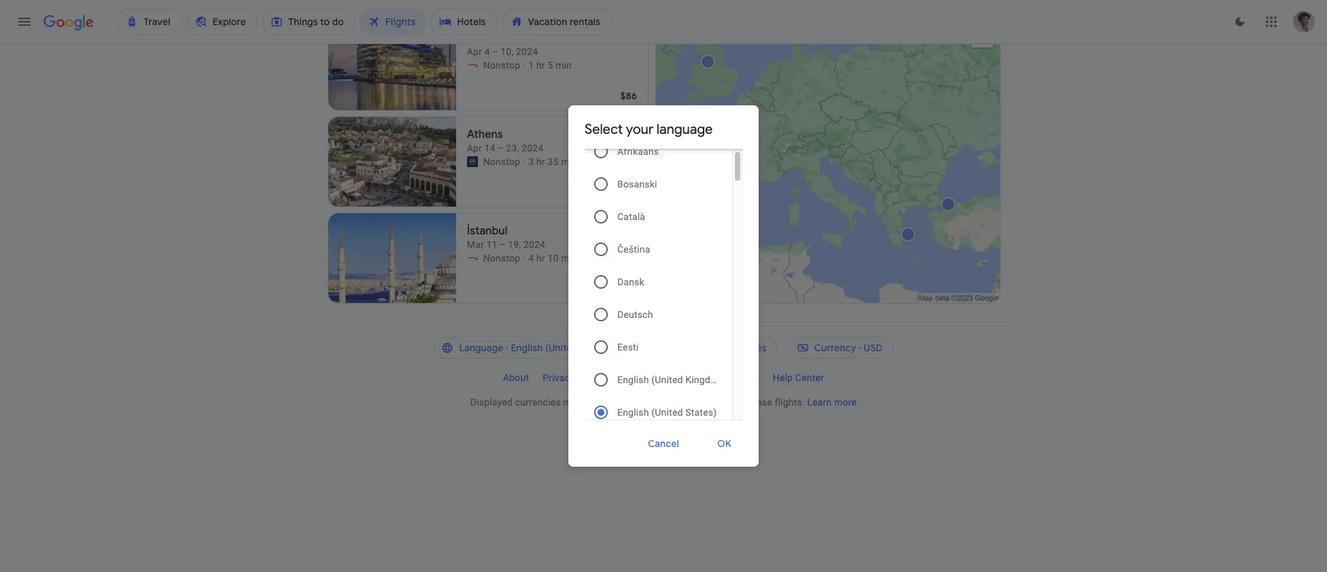 Task type: locate. For each thing, give the bounding box(es) containing it.
1 hr from the top
[[536, 60, 545, 71]]

0 vertical spatial  image
[[523, 58, 526, 72]]

1 vertical spatial min
[[561, 156, 577, 167]]

1 vertical spatial apr
[[467, 143, 482, 154]]

min right 5
[[556, 60, 572, 71]]

english up about
[[511, 342, 543, 354]]

2 hr from the top
[[536, 156, 545, 167]]

currencies down "english (united kingdom)"
[[649, 397, 695, 408]]

0 vertical spatial states)
[[581, 342, 612, 354]]

86 US dollars text field
[[620, 90, 637, 102]]

1 horizontal spatial states)
[[686, 407, 717, 418]]

apr inside athens apr 14 – 23, 2024
[[467, 143, 482, 154]]

about link
[[496, 367, 536, 389]]

3 hr 35 min
[[528, 156, 577, 167]]

 image
[[523, 252, 526, 265]]

1 vertical spatial hr
[[536, 156, 545, 167]]

states)
[[581, 342, 612, 354], [686, 407, 717, 418]]

states
[[738, 342, 767, 354]]

0 vertical spatial nonstop
[[483, 60, 520, 71]]

2024 up the 3
[[522, 143, 544, 154]]

hr for manchester
[[536, 60, 545, 71]]

čeština
[[617, 244, 650, 255]]

1 vertical spatial english (united states)
[[617, 407, 717, 418]]

120 US dollars text field
[[616, 186, 637, 199]]

min for i̇stanbul
[[561, 253, 577, 264]]

1 apr from the top
[[467, 46, 482, 57]]

english
[[511, 342, 543, 354], [617, 375, 649, 386], [617, 407, 649, 418]]

català
[[617, 211, 645, 222]]

language
[[459, 342, 503, 354]]

apr for manchester
[[467, 46, 482, 57]]

2024 inside manchester apr 4 – 10, 2024
[[516, 46, 538, 57]]

athens
[[467, 128, 503, 141]]

nonstop down 11 – 19, on the left top of page
[[483, 253, 520, 264]]

1 horizontal spatial english (united states)
[[617, 407, 717, 418]]

used
[[697, 397, 718, 408]]

eesti
[[617, 342, 639, 353]]

states) left to
[[686, 407, 717, 418]]

english (united states) up cancel at the bottom of the page
[[617, 407, 717, 418]]

hr for i̇stanbul
[[536, 253, 545, 264]]

3 nonstop from the top
[[483, 253, 520, 264]]

apr
[[467, 46, 482, 57], [467, 143, 482, 154]]

2 apr from the top
[[467, 143, 482, 154]]

0 horizontal spatial currencies
[[515, 397, 561, 408]]

min for manchester
[[556, 60, 572, 71]]

 image left the 3
[[523, 155, 526, 169]]

hr right the 3
[[536, 156, 545, 167]]

2  image from the top
[[523, 155, 526, 169]]

3 hr from the top
[[536, 253, 545, 264]]

2024
[[516, 46, 538, 57], [522, 143, 544, 154], [524, 239, 545, 250]]

nonstop
[[483, 60, 520, 71], [483, 156, 520, 167], [483, 253, 520, 264]]

0 vertical spatial 2024
[[516, 46, 538, 57]]

1 british airways image from the top
[[467, 60, 478, 71]]

user
[[650, 373, 669, 384]]

apr up the aegean image
[[467, 143, 482, 154]]

nonstop for i̇stanbul
[[483, 253, 520, 264]]

0 vertical spatial apr
[[467, 46, 482, 57]]

1 vertical spatial  image
[[523, 155, 526, 169]]

british airways image down mar
[[467, 253, 478, 264]]

hr
[[536, 60, 545, 71], [536, 156, 545, 167], [536, 253, 545, 264]]

usd
[[864, 342, 883, 354]]

british airways image
[[467, 60, 478, 71], [467, 253, 478, 264]]

your
[[626, 121, 654, 138]]

 image
[[523, 58, 526, 72], [523, 155, 526, 169]]

min
[[556, 60, 572, 71], [561, 156, 577, 167], [561, 253, 577, 264]]

0 vertical spatial english
[[511, 342, 543, 354]]

0 horizontal spatial english (united states)
[[511, 342, 612, 354]]

manchester
[[467, 31, 528, 45]]

1  image from the top
[[523, 58, 526, 72]]

join
[[629, 373, 648, 384]]

$86
[[620, 90, 637, 102]]

2 british airways image from the top
[[467, 253, 478, 264]]

2024 inside i̇stanbul mar 11 – 19, 2024
[[524, 239, 545, 250]]

mar
[[467, 239, 484, 250]]

english down the join on the bottom left
[[617, 407, 649, 418]]

purchase
[[732, 397, 772, 408]]

11 – 19,
[[487, 239, 521, 250]]

1 horizontal spatial currencies
[[649, 397, 695, 408]]

1 vertical spatial british airways image
[[467, 253, 478, 264]]

2 vertical spatial min
[[561, 253, 577, 264]]

british airways image down manchester apr 4 – 10, 2024
[[467, 60, 478, 71]]

the
[[633, 397, 647, 408]]

nonstop down the 14 – 23,
[[483, 156, 520, 167]]

1 hr 5 min
[[528, 60, 572, 71]]

0 vertical spatial english (united states)
[[511, 342, 612, 354]]

english up the
[[617, 375, 649, 386]]

select your language
[[585, 121, 713, 138]]

1 vertical spatial (united
[[652, 375, 683, 386]]

british airways image for manchester
[[467, 60, 478, 71]]

2 vertical spatial hr
[[536, 253, 545, 264]]

english (united kingdom)
[[617, 375, 728, 386]]

english (united states)
[[511, 342, 612, 354], [617, 407, 717, 418]]

0 vertical spatial min
[[556, 60, 572, 71]]

about
[[503, 373, 529, 384]]

currencies
[[515, 397, 561, 408], [649, 397, 695, 408]]

learn more link
[[807, 397, 857, 408]]

currencies down privacy link
[[515, 397, 561, 408]]

feedback link
[[710, 367, 766, 389]]

1 vertical spatial states)
[[686, 407, 717, 418]]

1 nonstop from the top
[[483, 60, 520, 71]]

apr for athens
[[467, 143, 482, 154]]

10
[[548, 253, 559, 264]]

5
[[548, 60, 553, 71]]

hr right 1
[[536, 60, 545, 71]]

apr left 4 – 10,
[[467, 46, 482, 57]]

may
[[563, 397, 582, 408]]

0 vertical spatial hr
[[536, 60, 545, 71]]

2 vertical spatial 2024
[[524, 239, 545, 250]]

hr right 4
[[536, 253, 545, 264]]

2 vertical spatial nonstop
[[483, 253, 520, 264]]

2024 for manchester
[[516, 46, 538, 57]]

2024 up 4
[[524, 239, 545, 250]]

0 vertical spatial british airways image
[[467, 60, 478, 71]]

min right 35 on the left
[[561, 156, 577, 167]]

2024 inside athens apr 14 – 23, 2024
[[522, 143, 544, 154]]

min right 10
[[561, 253, 577, 264]]

terms
[[588, 373, 616, 384]]

help
[[773, 373, 793, 384]]

feedback
[[717, 373, 759, 384]]

more
[[834, 397, 857, 408]]

1 vertical spatial 2024
[[522, 143, 544, 154]]

learn
[[807, 397, 832, 408]]

 image left 1
[[523, 58, 526, 72]]

english (united states) up privacy
[[511, 342, 612, 354]]

2 nonstop from the top
[[483, 156, 520, 167]]

i̇stanbul mar 11 – 19, 2024
[[467, 224, 545, 250]]

apr inside manchester apr 4 – 10, 2024
[[467, 46, 482, 57]]

(united
[[545, 342, 579, 354], [652, 375, 683, 386], [652, 407, 683, 418]]

1 vertical spatial nonstop
[[483, 156, 520, 167]]

2024 up 1
[[516, 46, 538, 57]]

0 vertical spatial (united
[[545, 342, 579, 354]]

deutsch
[[617, 309, 653, 320]]

nonstop down 4 – 10,
[[483, 60, 520, 71]]

2 vertical spatial english
[[617, 407, 649, 418]]

united
[[707, 342, 736, 354]]

states) up terms link
[[581, 342, 612, 354]]



Task type: describe. For each thing, give the bounding box(es) containing it.
studies
[[672, 373, 704, 384]]

$120
[[616, 186, 637, 199]]

nonstop for manchester
[[483, 60, 520, 71]]

2 currencies from the left
[[649, 397, 695, 408]]

terms link
[[581, 367, 622, 389]]

dansk
[[617, 277, 645, 288]]

privacy link
[[536, 367, 581, 389]]

ok
[[717, 438, 732, 450]]

1 vertical spatial english
[[617, 375, 649, 386]]

displayed
[[470, 397, 513, 408]]

afrikaans
[[617, 146, 659, 157]]

currency
[[814, 342, 856, 354]]

select
[[585, 121, 623, 138]]

i̇stanbul
[[467, 224, 508, 238]]

join user studies
[[629, 373, 704, 384]]

 image for manchester
[[523, 58, 526, 72]]

$161
[[618, 283, 637, 295]]

4 – 10,
[[485, 46, 514, 57]]

nonstop for athens
[[483, 156, 520, 167]]

athens apr 14 – 23, 2024
[[467, 128, 544, 154]]

british airways image for i̇stanbul
[[467, 253, 478, 264]]

 image for athens
[[523, 155, 526, 169]]

hr for athens
[[536, 156, 545, 167]]

help center link
[[766, 367, 831, 389]]

differ
[[584, 397, 607, 408]]

suggested trips from london region
[[326, 0, 1001, 309]]

161 US dollars text field
[[618, 283, 637, 295]]

2 vertical spatial (united
[[652, 407, 683, 418]]

4
[[528, 253, 534, 264]]

help center
[[773, 373, 824, 384]]

from
[[610, 397, 631, 408]]

2024 for athens
[[522, 143, 544, 154]]

1
[[528, 60, 534, 71]]

35
[[548, 156, 559, 167]]

1 currencies from the left
[[515, 397, 561, 408]]

0 horizontal spatial states)
[[581, 342, 612, 354]]

kingdom)
[[686, 375, 728, 386]]

min for athens
[[561, 156, 577, 167]]

united states
[[707, 342, 767, 354]]

to
[[721, 397, 730, 408]]

flights.
[[775, 397, 805, 408]]

cancel
[[648, 438, 679, 450]]

ok button
[[701, 428, 748, 460]]

2024 for i̇stanbul
[[524, 239, 545, 250]]

bosanski
[[617, 179, 657, 190]]

center
[[795, 373, 824, 384]]

cancel button
[[632, 428, 696, 460]]

displayed currencies may differ from the currencies used to purchase flights. learn more
[[470, 397, 857, 408]]

14 – 23,
[[485, 143, 519, 154]]

4 hr 10 min
[[528, 253, 577, 264]]

join user studies link
[[622, 367, 710, 389]]

aegean image
[[467, 156, 478, 167]]

3
[[528, 156, 534, 167]]

language
[[657, 121, 713, 138]]

manchester apr 4 – 10, 2024
[[467, 31, 538, 57]]

privacy
[[543, 373, 574, 384]]

united states button
[[634, 337, 778, 359]]



Task type: vqa. For each thing, say whether or not it's contained in the screenshot.
the left First checked bag costs 30 US dollars per passenger element
no



